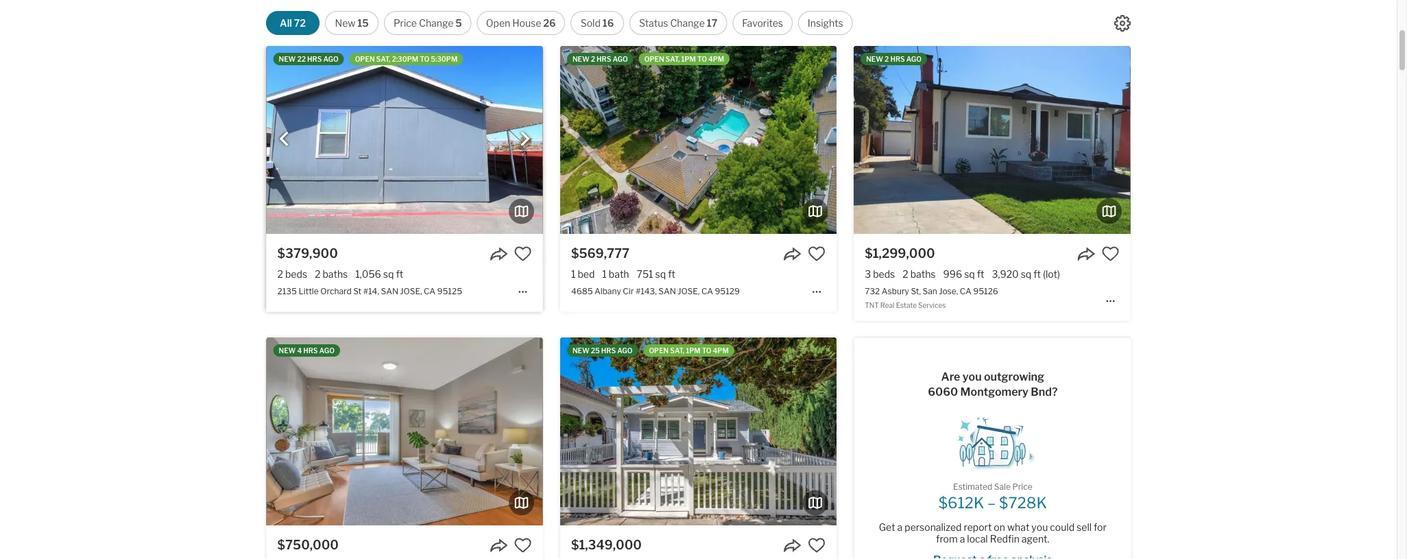 Task type: vqa. For each thing, say whether or not it's contained in the screenshot.
middle favorite button icon
yes



Task type: describe. For each thing, give the bounding box(es) containing it.
all
[[280, 17, 292, 29]]

open down 15
[[355, 55, 375, 63]]

agent.
[[1022, 533, 1050, 545]]

95129
[[715, 286, 740, 296]]

0 horizontal spatial a
[[898, 521, 903, 533]]

3
[[865, 268, 871, 280]]

ca inside the 732 asbury st, san jose, ca 95126 tnt real estate services
[[960, 286, 972, 296]]

open house 26
[[486, 17, 556, 29]]

redfin
[[990, 533, 1020, 545]]

new
[[335, 17, 356, 29]]

open
[[486, 17, 511, 29]]

open for $569,777
[[645, 55, 664, 63]]

house
[[513, 17, 542, 29]]

all 72
[[280, 17, 306, 29]]

asbury
[[882, 286, 910, 296]]

$379,900
[[278, 246, 338, 261]]

sq for $379,900
[[383, 268, 394, 280]]

san
[[923, 286, 938, 296]]

status change 17
[[639, 17, 718, 29]]

montgomery
[[961, 385, 1029, 398]]

new for $1,349,000
[[573, 347, 590, 355]]

ft for $379,900
[[396, 268, 403, 280]]

bath
[[609, 268, 629, 280]]

1pm for $1,349,000
[[686, 347, 701, 355]]

1,056 sq ft
[[356, 268, 403, 280]]

orchard
[[321, 286, 352, 296]]

favorite button image
[[808, 537, 826, 554]]

ft for $569,777
[[668, 268, 676, 280]]

get
[[879, 521, 896, 533]]

17
[[707, 17, 718, 29]]

2 beds
[[278, 268, 307, 280]]

4 ft from the left
[[1034, 268, 1041, 280]]

1 photo of 4685 albany cir #143, san jose, ca 95129 image from the left
[[560, 46, 837, 234]]

ago for $1,299,000
[[907, 55, 922, 63]]

2135
[[278, 286, 297, 296]]

ago for $750,000
[[319, 347, 335, 355]]

personalized
[[905, 521, 962, 533]]

–
[[988, 494, 996, 512]]

2:30pm
[[392, 55, 419, 63]]

change for 17
[[671, 17, 705, 29]]

favorite button checkbox for $1,299,000
[[1102, 245, 1120, 263]]

2 photo of 732 asbury st, san jose, ca 95126 image from the left
[[1131, 46, 1407, 234]]

ago for $1,349,000
[[618, 347, 633, 355]]

3,920
[[992, 268, 1019, 280]]

996
[[944, 268, 963, 280]]

sell
[[1077, 521, 1092, 533]]

4pm for $569,777
[[709, 55, 725, 63]]

1 bed
[[571, 268, 595, 280]]

5:30pm
[[431, 55, 458, 63]]

1 ca from the left
[[424, 286, 436, 296]]

Sold radio
[[571, 11, 624, 35]]

new 4 hrs ago
[[279, 347, 335, 355]]

732
[[865, 286, 880, 296]]

new for $750,000
[[279, 347, 296, 355]]

you inside are you outgrowing 6060 montgomery bnd?
[[963, 370, 982, 383]]

2 ca from the left
[[702, 286, 713, 296]]

jose,
[[940, 286, 959, 296]]

option group containing all
[[266, 11, 853, 35]]

insights
[[808, 17, 844, 29]]

hrs for $1,299,000
[[891, 55, 905, 63]]

2 jose, from the left
[[678, 286, 700, 296]]

sq for $1,299,000
[[965, 268, 975, 280]]

beds for $1,299,000
[[874, 268, 896, 280]]

what
[[1008, 521, 1030, 533]]

favorite button image for $569,777
[[808, 245, 826, 263]]

1 photo of 1390 saddle rack st #102, san jose, ca 95126 image from the left
[[267, 338, 543, 526]]

baths for $379,900
[[323, 268, 348, 280]]

are
[[942, 370, 961, 383]]

ft for $1,299,000
[[977, 268, 985, 280]]

albany
[[595, 286, 621, 296]]

4pm for $1,349,000
[[713, 347, 729, 355]]

to for $569,777
[[698, 55, 707, 63]]

favorite button checkbox for $750,000
[[514, 537, 532, 554]]

95125
[[437, 286, 462, 296]]

$728k
[[1000, 494, 1048, 512]]

1 photo of 2135 little orchard st #14, san jose, ca 95125 image from the left
[[267, 46, 543, 234]]

baths for $1,299,000
[[911, 268, 936, 280]]

$1,349,000
[[571, 537, 642, 552]]

are you outgrowing 6060 montgomery bnd?
[[928, 370, 1058, 398]]

22
[[297, 55, 306, 63]]

3 beds
[[865, 268, 896, 280]]

1 bath
[[603, 268, 629, 280]]

from
[[937, 533, 958, 545]]

$569,777
[[571, 246, 630, 261]]

1 photo of 732 asbury st, san jose, ca 95126 image from the left
[[854, 46, 1131, 234]]

sold
[[581, 17, 601, 29]]

you inside the get a personalized report on what you could sell for from a local redfin agent.
[[1032, 521, 1048, 533]]

hrs for $1,349,000
[[602, 347, 616, 355]]

4 sq from the left
[[1021, 268, 1032, 280]]

1,056
[[356, 268, 381, 280]]

ago for $569,777
[[613, 55, 628, 63]]

estimated sale price $612k – $728k
[[939, 482, 1048, 512]]

services
[[919, 301, 946, 309]]

2 baths for $1,299,000
[[903, 268, 936, 280]]

(lot)
[[1043, 268, 1061, 280]]

could
[[1051, 521, 1075, 533]]

#14,
[[363, 286, 379, 296]]

report
[[964, 521, 992, 533]]

996 sq ft
[[944, 268, 985, 280]]

get a personalized report on what you could sell for from a local redfin agent.
[[879, 521, 1107, 545]]

change for 5
[[419, 17, 454, 29]]



Task type: locate. For each thing, give the bounding box(es) containing it.
1 vertical spatial you
[[1032, 521, 1048, 533]]

2
[[591, 55, 596, 63], [885, 55, 889, 63], [278, 268, 283, 280], [315, 268, 321, 280], [903, 268, 909, 280]]

open sat, 1pm to 4pm down status change radio
[[645, 55, 725, 63]]

1 baths from the left
[[323, 268, 348, 280]]

0 horizontal spatial favorite button checkbox
[[514, 245, 532, 263]]

ca left "95125"
[[424, 286, 436, 296]]

1 horizontal spatial 2 baths
[[903, 268, 936, 280]]

option group
[[266, 11, 853, 35]]

72
[[294, 17, 306, 29]]

Open House radio
[[477, 11, 565, 35]]

1pm
[[682, 55, 696, 63], [686, 347, 701, 355]]

sq for $569,777
[[656, 268, 666, 280]]

ca down 996 sq ft
[[960, 286, 972, 296]]

0 horizontal spatial you
[[963, 370, 982, 383]]

0 horizontal spatial new 2 hrs ago
[[573, 55, 628, 63]]

new 22 hrs ago
[[279, 55, 339, 63]]

you up agent.
[[1032, 521, 1048, 533]]

open sat, 1pm to 4pm down 4685 albany cir #143, san jose, ca 95129
[[649, 347, 729, 355]]

95126
[[974, 286, 999, 296]]

1 horizontal spatial you
[[1032, 521, 1048, 533]]

$612k
[[939, 494, 985, 512]]

st
[[353, 286, 362, 296]]

1 for 1 bed
[[571, 268, 576, 280]]

1 ft from the left
[[396, 268, 403, 280]]

price up 2:30pm
[[394, 17, 417, 29]]

new 25 hrs ago
[[573, 347, 633, 355]]

0 horizontal spatial ca
[[424, 286, 436, 296]]

1 left bed
[[571, 268, 576, 280]]

2 new 2 hrs ago from the left
[[867, 55, 922, 63]]

hrs for $569,777
[[597, 55, 612, 63]]

price inside estimated sale price $612k – $728k
[[1013, 482, 1033, 492]]

you
[[963, 370, 982, 383], [1032, 521, 1048, 533]]

4pm down "17"
[[709, 55, 725, 63]]

4685 albany cir #143, san jose, ca 95129
[[571, 286, 740, 296]]

new for $1,299,000
[[867, 55, 884, 63]]

you right the are at right
[[963, 370, 982, 383]]

to for $1,349,000
[[702, 347, 712, 355]]

4pm down the 95129
[[713, 347, 729, 355]]

1 favorite button checkbox from the left
[[514, 245, 532, 263]]

tnt
[[865, 301, 879, 309]]

beds up 2135 on the bottom left of the page
[[285, 268, 307, 280]]

2 photo of 2135 little orchard st #14, san jose, ca 95125 image from the left
[[543, 46, 820, 234]]

15
[[358, 17, 369, 29]]

2 baths up orchard
[[315, 268, 348, 280]]

2 horizontal spatial ca
[[960, 286, 972, 296]]

hrs
[[307, 55, 322, 63], [597, 55, 612, 63], [891, 55, 905, 63], [303, 347, 318, 355], [602, 347, 616, 355]]

1 for 1 bath
[[603, 268, 607, 280]]

photo of 1275 magnolia ave, san jose, ca 95126 image
[[560, 338, 837, 526], [837, 338, 1114, 526]]

change left 5 in the top left of the page
[[419, 17, 454, 29]]

1 horizontal spatial new 2 hrs ago
[[867, 55, 922, 63]]

1 sq from the left
[[383, 268, 394, 280]]

ft left (lot)
[[1034, 268, 1041, 280]]

on
[[994, 521, 1006, 533]]

3 ca from the left
[[960, 286, 972, 296]]

0 vertical spatial you
[[963, 370, 982, 383]]

change left "17"
[[671, 17, 705, 29]]

photo of 732 asbury st, san jose, ca 95126 image
[[854, 46, 1131, 234], [1131, 46, 1407, 234]]

favorite button checkbox for $569,777
[[808, 245, 826, 263]]

ft
[[396, 268, 403, 280], [668, 268, 676, 280], [977, 268, 985, 280], [1034, 268, 1041, 280]]

jose, down 1,056 sq ft
[[400, 286, 422, 296]]

sold 16
[[581, 17, 614, 29]]

sat, for $1,349,000
[[670, 347, 685, 355]]

#143,
[[636, 286, 657, 296]]

2 baths from the left
[[911, 268, 936, 280]]

1 2 baths from the left
[[315, 268, 348, 280]]

2 2 baths from the left
[[903, 268, 936, 280]]

sat, down status change 17
[[666, 55, 680, 63]]

2 sq from the left
[[656, 268, 666, 280]]

0 horizontal spatial favorite button checkbox
[[514, 537, 532, 554]]

favorite button image for $379,900
[[514, 245, 532, 263]]

4685
[[571, 286, 593, 296]]

2 photo of 1275 magnolia ave, san jose, ca 95126 image from the left
[[837, 338, 1114, 526]]

bnd?
[[1031, 385, 1058, 398]]

favorite button checkbox for $379,900
[[514, 245, 532, 263]]

2135 little orchard st #14, san jose, ca 95125
[[278, 286, 462, 296]]

All radio
[[266, 11, 320, 35]]

open sat, 1pm to 4pm for $1,349,000
[[649, 347, 729, 355]]

1 left bath
[[603, 268, 607, 280]]

1 1 from the left
[[571, 268, 576, 280]]

bed
[[578, 268, 595, 280]]

open
[[355, 55, 375, 63], [645, 55, 664, 63], [649, 347, 669, 355]]

new 2 hrs ago for $569,777
[[573, 55, 628, 63]]

2 baths for $379,900
[[315, 268, 348, 280]]

for
[[1094, 521, 1107, 533]]

change inside option
[[419, 17, 454, 29]]

25
[[591, 347, 600, 355]]

estimated
[[954, 482, 993, 492]]

2 beds from the left
[[874, 268, 896, 280]]

photo of 2135 little orchard st #14, san jose, ca 95125 image
[[267, 46, 543, 234], [543, 46, 820, 234]]

1 change from the left
[[419, 17, 454, 29]]

Status Change radio
[[630, 11, 728, 35]]

new
[[279, 55, 296, 63], [573, 55, 590, 63], [867, 55, 884, 63], [279, 347, 296, 355], [573, 347, 590, 355]]

1 vertical spatial 1pm
[[686, 347, 701, 355]]

6060
[[928, 385, 959, 398]]

4pm
[[709, 55, 725, 63], [713, 347, 729, 355]]

price
[[394, 17, 417, 29], [1013, 482, 1033, 492]]

baths
[[323, 268, 348, 280], [911, 268, 936, 280]]

baths up orchard
[[323, 268, 348, 280]]

0 horizontal spatial baths
[[323, 268, 348, 280]]

1 photo of 1275 magnolia ave, san jose, ca 95126 image from the left
[[560, 338, 837, 526]]

Insights radio
[[799, 11, 853, 35]]

732 asbury st, san jose, ca 95126 tnt real estate services
[[865, 286, 999, 309]]

4
[[297, 347, 302, 355]]

New radio
[[325, 11, 379, 35]]

751
[[637, 268, 654, 280]]

5
[[456, 17, 462, 29]]

1 beds from the left
[[285, 268, 307, 280]]

0 horizontal spatial change
[[419, 17, 454, 29]]

1 horizontal spatial baths
[[911, 268, 936, 280]]

to
[[420, 55, 430, 63], [698, 55, 707, 63], [702, 347, 712, 355]]

change inside radio
[[671, 17, 705, 29]]

outgrowing
[[984, 370, 1045, 383]]

price inside option
[[394, 17, 417, 29]]

26
[[544, 17, 556, 29]]

Price Change radio
[[384, 11, 472, 35]]

next button image
[[518, 132, 532, 146]]

price change 5
[[394, 17, 462, 29]]

estate
[[896, 301, 917, 309]]

jose, left the 95129
[[678, 286, 700, 296]]

a left local
[[960, 533, 966, 545]]

photo of 4685 albany cir #143, san jose, ca 95129 image
[[560, 46, 837, 234], [837, 46, 1114, 234]]

1 horizontal spatial san
[[659, 286, 676, 296]]

san down 751 sq ft
[[659, 286, 676, 296]]

1 horizontal spatial a
[[960, 533, 966, 545]]

previous button image
[[278, 132, 291, 146]]

2 1 from the left
[[603, 268, 607, 280]]

0 vertical spatial 1pm
[[682, 55, 696, 63]]

beds for $379,900
[[285, 268, 307, 280]]

sat, for $569,777
[[666, 55, 680, 63]]

2 change from the left
[[671, 17, 705, 29]]

3 ft from the left
[[977, 268, 985, 280]]

new 15
[[335, 17, 369, 29]]

1 jose, from the left
[[400, 286, 422, 296]]

sq right 1,056
[[383, 268, 394, 280]]

751 sq ft
[[637, 268, 676, 280]]

1 horizontal spatial 1
[[603, 268, 607, 280]]

ft up 4685 albany cir #143, san jose, ca 95129
[[668, 268, 676, 280]]

little
[[299, 286, 319, 296]]

1pm for $569,777
[[682, 55, 696, 63]]

ca
[[424, 286, 436, 296], [702, 286, 713, 296], [960, 286, 972, 296]]

ca left the 95129
[[702, 286, 713, 296]]

$750,000
[[278, 537, 339, 552]]

0 vertical spatial price
[[394, 17, 417, 29]]

san right #14,
[[381, 286, 399, 296]]

sale
[[995, 482, 1011, 492]]

favorite button checkbox for $1,349,000
[[808, 537, 826, 554]]

open right "new 25 hrs ago" at left bottom
[[649, 347, 669, 355]]

beds right 3 at right
[[874, 268, 896, 280]]

3,920 sq ft (lot)
[[992, 268, 1061, 280]]

1 new 2 hrs ago from the left
[[573, 55, 628, 63]]

2 favorite button checkbox from the left
[[808, 245, 826, 263]]

2 horizontal spatial favorite button checkbox
[[1102, 245, 1120, 263]]

favorite button image for $750,000
[[514, 537, 532, 554]]

1 vertical spatial open sat, 1pm to 4pm
[[649, 347, 729, 355]]

sq right 3,920
[[1021, 268, 1032, 280]]

favorite button image for $1,299,000
[[1102, 245, 1120, 263]]

baths up san
[[911, 268, 936, 280]]

2 ft from the left
[[668, 268, 676, 280]]

a
[[898, 521, 903, 533], [960, 533, 966, 545]]

0 horizontal spatial 1
[[571, 268, 576, 280]]

0 horizontal spatial jose,
[[400, 286, 422, 296]]

1 horizontal spatial change
[[671, 17, 705, 29]]

Favorites radio
[[733, 11, 793, 35]]

new for $569,777
[[573, 55, 590, 63]]

2 san from the left
[[659, 286, 676, 296]]

new 2 hrs ago for $1,299,000
[[867, 55, 922, 63]]

sat, left 2:30pm
[[376, 55, 391, 63]]

1 horizontal spatial favorite button checkbox
[[808, 537, 826, 554]]

1
[[571, 268, 576, 280], [603, 268, 607, 280]]

jose,
[[400, 286, 422, 296], [678, 286, 700, 296]]

0 horizontal spatial 2 baths
[[315, 268, 348, 280]]

real
[[881, 301, 895, 309]]

a right the get
[[898, 521, 903, 533]]

1 horizontal spatial jose,
[[678, 286, 700, 296]]

sat, down 4685 albany cir #143, san jose, ca 95129
[[670, 347, 685, 355]]

photo of 1390 saddle rack st #102, san jose, ca 95126 image
[[267, 338, 543, 526], [543, 338, 820, 526]]

cir
[[623, 286, 634, 296]]

favorite button checkbox
[[514, 245, 532, 263], [808, 245, 826, 263]]

3 sq from the left
[[965, 268, 975, 280]]

1 vertical spatial 4pm
[[713, 347, 729, 355]]

ft right 1,056
[[396, 268, 403, 280]]

0 horizontal spatial san
[[381, 286, 399, 296]]

favorite button checkbox
[[1102, 245, 1120, 263], [514, 537, 532, 554], [808, 537, 826, 554]]

beds
[[285, 268, 307, 280], [874, 268, 896, 280]]

1 vertical spatial price
[[1013, 482, 1033, 492]]

price up $728k
[[1013, 482, 1033, 492]]

ft up the 95126
[[977, 268, 985, 280]]

open down the status
[[645, 55, 664, 63]]

local
[[968, 533, 988, 545]]

1 horizontal spatial favorite button checkbox
[[808, 245, 826, 263]]

2 photo of 4685 albany cir #143, san jose, ca 95129 image from the left
[[837, 46, 1114, 234]]

open sat, 2:30pm to 5:30pm
[[355, 55, 458, 63]]

sq right 996
[[965, 268, 975, 280]]

$1,299,000
[[865, 246, 936, 261]]

sq right 751
[[656, 268, 666, 280]]

status
[[639, 17, 669, 29]]

1 horizontal spatial beds
[[874, 268, 896, 280]]

0 vertical spatial open sat, 1pm to 4pm
[[645, 55, 725, 63]]

16
[[603, 17, 614, 29]]

1 san from the left
[[381, 286, 399, 296]]

0 horizontal spatial beds
[[285, 268, 307, 280]]

san
[[381, 286, 399, 296], [659, 286, 676, 296]]

open for $1,349,000
[[649, 347, 669, 355]]

0 vertical spatial 4pm
[[709, 55, 725, 63]]

open sat, 1pm to 4pm for $569,777
[[645, 55, 725, 63]]

1 horizontal spatial ca
[[702, 286, 713, 296]]

1 horizontal spatial price
[[1013, 482, 1033, 492]]

an image of a house image
[[949, 410, 1037, 470]]

0 horizontal spatial price
[[394, 17, 417, 29]]

st,
[[911, 286, 921, 296]]

favorites
[[743, 17, 784, 29]]

favorite button image
[[514, 245, 532, 263], [808, 245, 826, 263], [1102, 245, 1120, 263], [514, 537, 532, 554]]

hrs for $750,000
[[303, 347, 318, 355]]

2 baths up st,
[[903, 268, 936, 280]]

2 photo of 1390 saddle rack st #102, san jose, ca 95126 image from the left
[[543, 338, 820, 526]]



